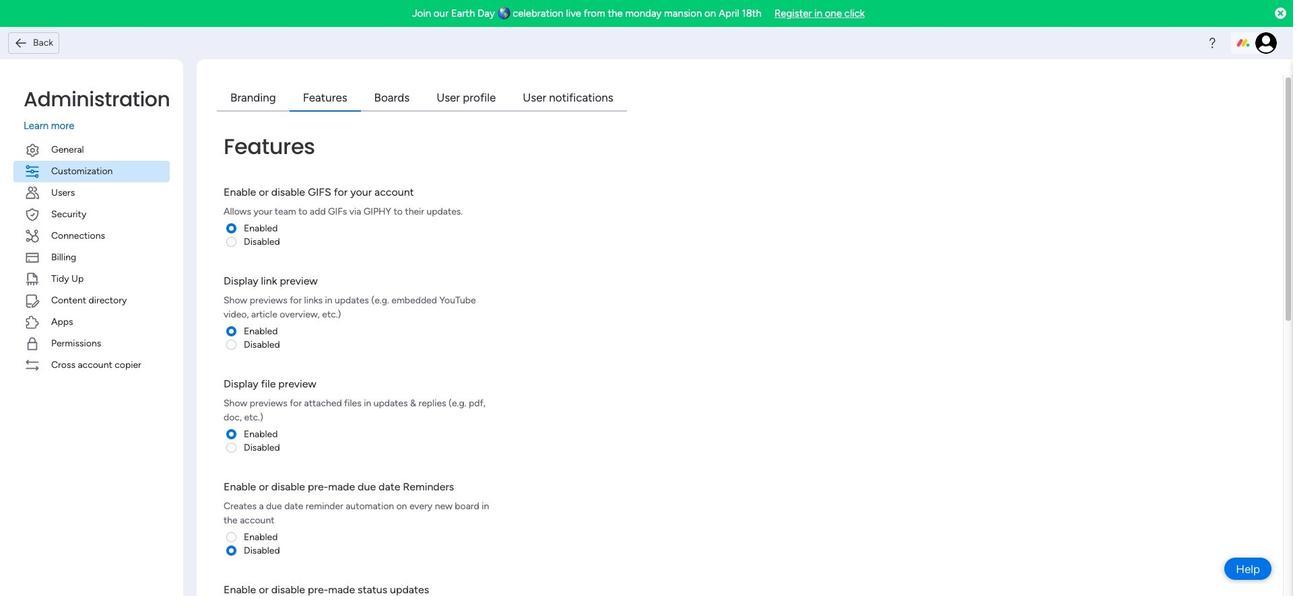Task type: vqa. For each thing, say whether or not it's contained in the screenshot.
4th Nov from the bottom of the page
no



Task type: locate. For each thing, give the bounding box(es) containing it.
help image
[[1206, 36, 1219, 50]]

jacob simon image
[[1256, 32, 1277, 54]]

back to workspace image
[[14, 36, 28, 50]]



